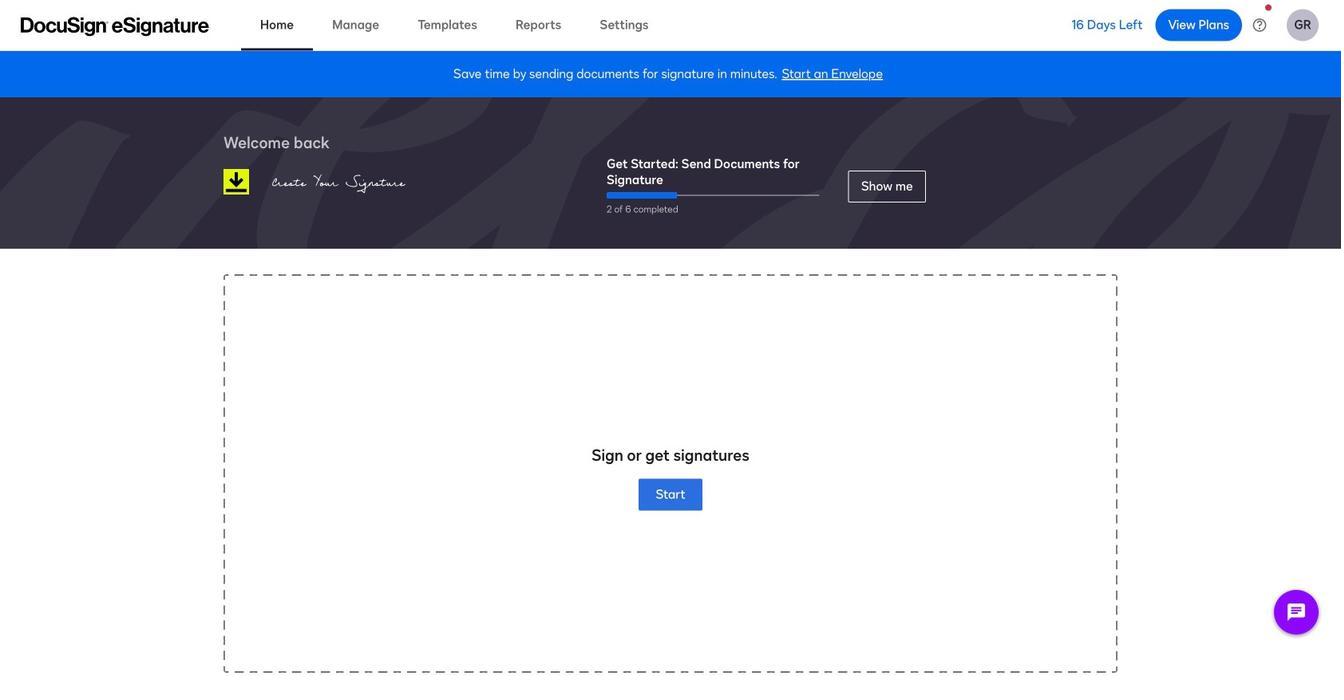 Task type: vqa. For each thing, say whether or not it's contained in the screenshot.
templates icon
no



Task type: describe. For each thing, give the bounding box(es) containing it.
docusign esignature image
[[21, 17, 209, 36]]

docusignlogo image
[[224, 169, 249, 195]]



